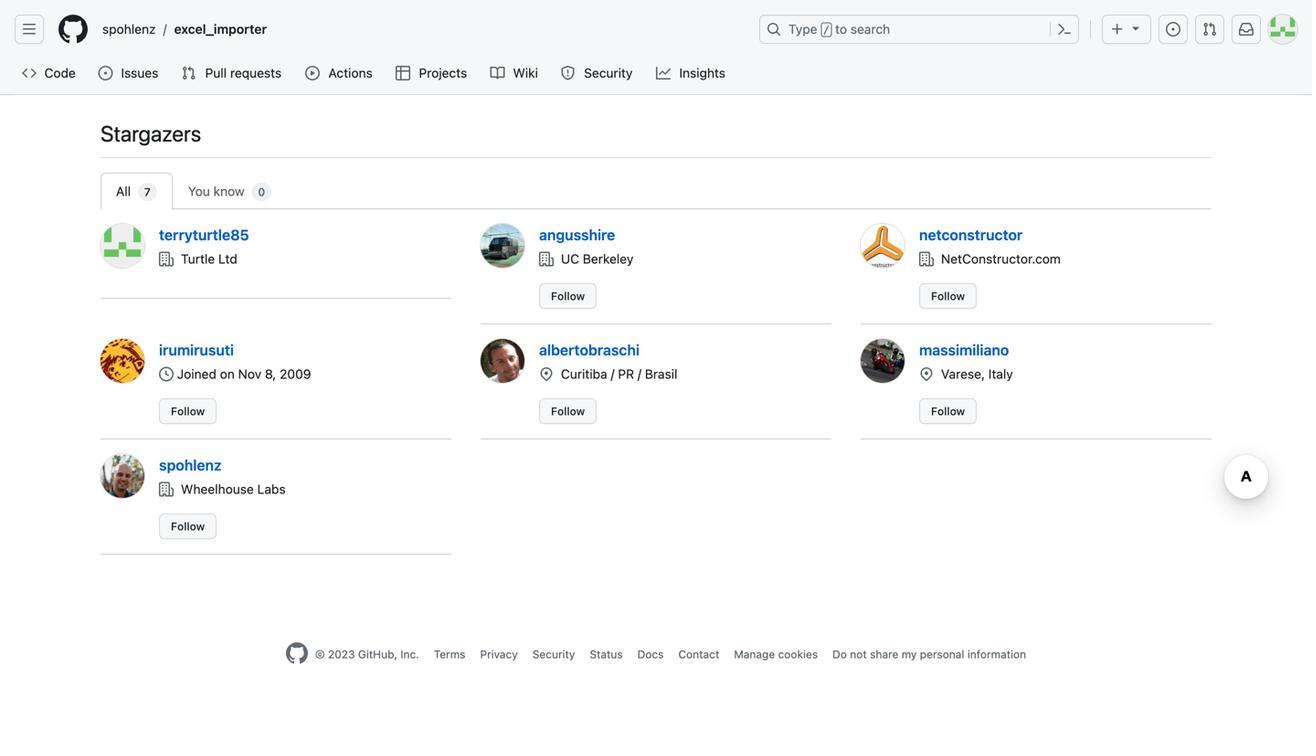 Task type: locate. For each thing, give the bounding box(es) containing it.
2 location image from the left
[[920, 367, 934, 382]]

privacy link
[[480, 648, 518, 661]]

triangle down image
[[1129, 21, 1144, 35]]

angusshire link
[[539, 226, 616, 244]]

git pull request image inside the pull requests link
[[181, 66, 196, 80]]

©
[[315, 648, 325, 661]]

security link left status
[[533, 648, 575, 661]]

plus image
[[1111, 22, 1125, 37]]

irumirusuti link
[[159, 341, 234, 359]]

type / to search
[[789, 21, 891, 37]]

ltd
[[218, 251, 237, 266]]

spohlenz link up organization image
[[159, 457, 222, 474]]

terryturtle85
[[159, 226, 249, 244]]

issues
[[121, 65, 158, 80]]

spohlenz inside spohlenz / excel_importer
[[102, 21, 156, 37]]

0 horizontal spatial security
[[533, 648, 575, 661]]

labs
[[257, 482, 286, 497]]

wheelhouse labs
[[181, 482, 286, 497]]

not
[[850, 648, 867, 661]]

spohlenz link
[[95, 15, 163, 44], [159, 457, 222, 474]]

code
[[44, 65, 76, 80]]

organization image for angusshire
[[539, 252, 554, 266]]

spohlenz up issues link
[[102, 21, 156, 37]]

security link left graph "image"
[[554, 59, 642, 87]]

security
[[584, 65, 633, 80], [533, 648, 575, 661]]

1 vertical spatial git pull request image
[[181, 66, 196, 80]]

0 vertical spatial security
[[584, 65, 633, 80]]

git pull request image for issue opened icon
[[181, 66, 196, 80]]

insights link
[[649, 59, 735, 87]]

clock image
[[159, 367, 174, 382]]

/ left to
[[823, 24, 830, 37]]

spohlenz
[[102, 21, 156, 37], [159, 457, 222, 474]]

/ for curitiba
[[611, 367, 615, 382]]

wiki
[[513, 65, 538, 80]]

varese,
[[942, 367, 986, 382]]

insights
[[680, 65, 726, 80]]

8,
[[265, 367, 276, 382]]

do
[[833, 648, 847, 661]]

varese, italy
[[942, 367, 1014, 382]]

spohlenz for spohlenz / excel_importer
[[102, 21, 156, 37]]

stargazers
[[101, 121, 201, 146]]

2009
[[280, 367, 311, 382]]

2 organization image from the left
[[539, 252, 554, 266]]

curitiba / pr / brasil
[[561, 367, 678, 382]]

/ inside spohlenz / excel_importer
[[163, 21, 167, 37]]

security link
[[554, 59, 642, 87], [533, 648, 575, 661]]

spohlenz up organization image
[[159, 457, 222, 474]]

1 horizontal spatial location image
[[920, 367, 934, 382]]

0 horizontal spatial location image
[[539, 367, 554, 382]]

do not share my personal information
[[833, 648, 1027, 661]]

security right shield icon
[[584, 65, 633, 80]]

/ right pr
[[638, 367, 642, 382]]

1 horizontal spatial organization image
[[539, 252, 554, 266]]

angusshire
[[539, 226, 616, 244]]

organization image
[[159, 482, 174, 497]]

command palette image
[[1058, 22, 1072, 37]]

notifications image
[[1240, 22, 1254, 37]]

0 vertical spatial git pull request image
[[1203, 22, 1218, 37]]

3 organization image from the left
[[920, 252, 934, 266]]

1 location image from the left
[[539, 367, 554, 382]]

organization image left uc
[[539, 252, 554, 266]]

you know
[[188, 184, 248, 199]]

0 horizontal spatial spohlenz
[[102, 21, 156, 37]]

curitiba
[[561, 367, 608, 382]]

location image
[[539, 367, 554, 382], [920, 367, 934, 382]]

pull
[[205, 65, 227, 80]]

terms link
[[434, 648, 466, 661]]

/
[[163, 21, 167, 37], [823, 24, 830, 37], [611, 367, 615, 382], [638, 367, 642, 382]]

table image
[[396, 66, 411, 80]]

1 horizontal spatial git pull request image
[[1203, 22, 1218, 37]]

@netconstructor image
[[861, 224, 905, 268]]

massimiliano link
[[920, 341, 1010, 359]]

organization image
[[159, 252, 174, 266], [539, 252, 554, 266], [920, 252, 934, 266]]

/ left pr
[[611, 367, 615, 382]]

1 vertical spatial spohlenz
[[159, 457, 222, 474]]

location image left curitiba
[[539, 367, 554, 382]]

spohlenz link up issues link
[[95, 15, 163, 44]]

0 vertical spatial spohlenz
[[102, 21, 156, 37]]

location image for albertobraschi
[[539, 367, 554, 382]]

organization image up the follow netconstructor submit
[[920, 252, 934, 266]]

berkeley
[[583, 251, 634, 266]]

manage cookies
[[734, 648, 818, 661]]

organization image left the turtle
[[159, 252, 174, 266]]

@angusshire image
[[481, 224, 525, 268]]

list
[[95, 15, 749, 44]]

2 horizontal spatial organization image
[[920, 252, 934, 266]]

graph image
[[656, 66, 671, 80]]

joined on nov 8, 2009
[[174, 367, 311, 382]]

wiki link
[[483, 59, 546, 87]]

1 organization image from the left
[[159, 252, 174, 266]]

pr
[[618, 367, 635, 382]]

homepage image
[[286, 643, 308, 665]]

status link
[[590, 648, 623, 661]]

/ left excel_importer
[[163, 21, 167, 37]]

0 horizontal spatial organization image
[[159, 252, 174, 266]]

terryturtle85 link
[[159, 226, 249, 244]]

location image left varese,
[[920, 367, 934, 382]]

you
[[188, 184, 210, 199]]

massimiliano
[[920, 341, 1010, 359]]

security left status
[[533, 648, 575, 661]]

excel_importer link
[[167, 15, 274, 44]]

wheelhouse
[[181, 482, 254, 497]]

share
[[870, 648, 899, 661]]

git pull request image left pull
[[181, 66, 196, 80]]

manage
[[734, 648, 775, 661]]

/ for type
[[823, 24, 830, 37]]

/ inside type / to search
[[823, 24, 830, 37]]

1 horizontal spatial security
[[584, 65, 633, 80]]

@terryturtle85 image
[[101, 224, 144, 268]]

@albertobraschi image
[[481, 339, 525, 383]]

Follow albertobraschi submit
[[539, 399, 597, 424]]

Follow netconstructor submit
[[920, 283, 977, 309]]

stargazers element
[[101, 173, 1212, 209]]

issue opened image
[[98, 66, 113, 80]]

0 horizontal spatial git pull request image
[[181, 66, 196, 80]]

inc.
[[401, 648, 419, 661]]

projects
[[419, 65, 467, 80]]

1 vertical spatial spohlenz link
[[159, 457, 222, 474]]

git pull request image
[[1203, 22, 1218, 37], [181, 66, 196, 80]]

code link
[[15, 59, 84, 87]]

© 2023 github, inc.
[[315, 648, 419, 661]]

git pull request image right issue opened image
[[1203, 22, 1218, 37]]

1 horizontal spatial spohlenz
[[159, 457, 222, 474]]

to
[[836, 21, 848, 37]]



Task type: vqa. For each thing, say whether or not it's contained in the screenshot.
TRIANGLE DOWN 'image'
yes



Task type: describe. For each thing, give the bounding box(es) containing it.
my
[[902, 648, 917, 661]]

7
[[144, 186, 151, 198]]

search
[[851, 21, 891, 37]]

@irumirusuti image
[[101, 339, 144, 383]]

git pull request image for issue opened image
[[1203, 22, 1218, 37]]

actions link
[[298, 59, 381, 87]]

actions
[[329, 65, 373, 80]]

Follow irumirusuti submit
[[159, 399, 217, 424]]

albertobraschi link
[[539, 341, 640, 359]]

joined
[[177, 367, 217, 382]]

contact link
[[679, 648, 720, 661]]

requests
[[230, 65, 282, 80]]

nov
[[238, 367, 262, 382]]

uc berkeley
[[561, 251, 634, 266]]

netconstructor.com
[[942, 251, 1061, 266]]

issue opened image
[[1167, 22, 1181, 37]]

spohlenz for spohlenz
[[159, 457, 222, 474]]

code image
[[22, 66, 37, 80]]

netconstructor
[[920, 226, 1023, 244]]

all
[[116, 184, 134, 199]]

excel_importer
[[174, 21, 267, 37]]

irumirusuti
[[159, 341, 234, 359]]

manage cookies button
[[734, 646, 818, 663]]

0 vertical spatial security link
[[554, 59, 642, 87]]

pull requests link
[[174, 59, 291, 87]]

do not share my personal information button
[[833, 646, 1027, 663]]

uc
[[561, 251, 580, 266]]

projects link
[[389, 59, 476, 87]]

albertobraschi
[[539, 341, 640, 359]]

/ for spohlenz
[[163, 21, 167, 37]]

issues link
[[91, 59, 167, 87]]

turtle
[[181, 251, 215, 266]]

know
[[214, 184, 245, 199]]

contact
[[679, 648, 720, 661]]

book image
[[491, 66, 505, 80]]

2023
[[328, 648, 355, 661]]

status
[[590, 648, 623, 661]]

organization image for terryturtle85
[[159, 252, 174, 266]]

github,
[[358, 648, 398, 661]]

0 vertical spatial spohlenz link
[[95, 15, 163, 44]]

0
[[258, 186, 265, 198]]

on
[[220, 367, 235, 382]]

turtle ltd
[[181, 251, 237, 266]]

location image for massimiliano
[[920, 367, 934, 382]]

terms
[[434, 648, 466, 661]]

italy
[[989, 367, 1014, 382]]

docs
[[638, 648, 664, 661]]

type
[[789, 21, 818, 37]]

organization image for netconstructor
[[920, 252, 934, 266]]

netconstructor link
[[920, 226, 1023, 244]]

cookies
[[779, 648, 818, 661]]

docs link
[[638, 648, 664, 661]]

pull requests
[[205, 65, 282, 80]]

shield image
[[561, 66, 576, 80]]

list containing spohlenz / excel_importer
[[95, 15, 749, 44]]

personal
[[920, 648, 965, 661]]

privacy
[[480, 648, 518, 661]]

Follow spohlenz submit
[[159, 514, 217, 539]]

information
[[968, 648, 1027, 661]]

homepage image
[[59, 15, 88, 44]]

Follow massimiliano submit
[[920, 399, 977, 424]]

@massimiliano image
[[861, 339, 905, 383]]

spohlenz / excel_importer
[[102, 21, 267, 37]]

@spohlenz image
[[101, 454, 144, 498]]

1 vertical spatial security
[[533, 648, 575, 661]]

brasil
[[645, 367, 678, 382]]

1 vertical spatial security link
[[533, 648, 575, 661]]

Follow angusshire submit
[[539, 283, 597, 309]]

play image
[[306, 66, 320, 80]]



